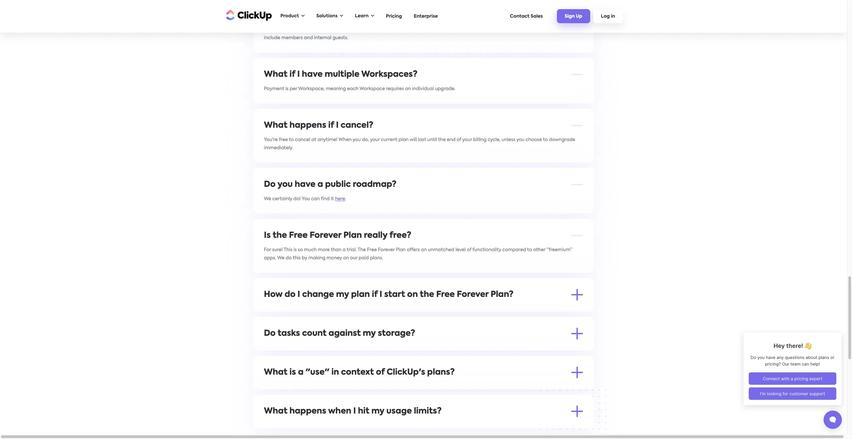 Task type: vqa. For each thing, say whether or not it's contained in the screenshot.


Task type: locate. For each thing, give the bounding box(es) containing it.
use left clickup,
[[310, 424, 317, 428]]

able down the cumulative
[[563, 393, 573, 398]]

log
[[601, 14, 610, 19]]

have up we certainly do! you can find it here .
[[295, 181, 316, 189]]

automatically
[[283, 27, 315, 32]]

happens down items
[[290, 408, 327, 416]]

be inside you'll still be able to use clickup, and we'll let you know as soon as a limit is reached. we're happy to provide a grace period to find the plan that works for you!
[[285, 424, 291, 428]]

0 vertical spatial when
[[331, 11, 354, 19]]

on for based
[[394, 27, 400, 32]]

2 horizontal spatial users
[[571, 27, 582, 32]]

0 horizontal spatial that
[[264, 432, 274, 437]]

for inside "uses" are intended as a demonstration of paid plan features, allowing you to explore their value for your workflows. uses are cumulative throughout a workspace and they do not reset or count down. when you reach a use limit, you won't lose any data, but you won't be able to edit or create new items with that feature. you can find a breakdown which features have usage limits
[[482, 385, 489, 389]]

throughout
[[264, 393, 290, 398]]

members
[[282, 36, 303, 40]]

to inside clickup automatically bills you at a prorated price based on the time left in your cycle for any paid users added to your workspace. paid users include members and internal guests.
[[515, 27, 520, 32]]

you right let
[[366, 424, 374, 428]]

1 horizontal spatial forever
[[378, 248, 395, 252]]

0 horizontal spatial won't
[[478, 393, 490, 398]]

0 horizontal spatial be
[[285, 424, 291, 428]]

plan left offers
[[396, 248, 406, 252]]

unless
[[502, 138, 516, 142]]

the right the 'is' at the left of the page
[[273, 232, 287, 240]]

1 horizontal spatial users
[[487, 27, 498, 32]]

1 vertical spatial count
[[377, 393, 390, 398]]

you up which
[[420, 393, 428, 398]]

1 horizontal spatial use
[[448, 393, 455, 398]]

we're
[[453, 424, 465, 428]]

paid inside clickup automatically bills you at a prorated price based on the time left in your cycle for any paid users added to your workspace. paid users include members and internal guests.
[[475, 27, 486, 32]]

plan inside you'll still be able to use clickup, and we'll let you know as soon as a limit is reached. we're happy to provide a grace period to find the plan that works for you!
[[565, 424, 576, 428]]

anytime!
[[318, 138, 338, 142]]

provide
[[488, 424, 505, 428]]

i up anytime!
[[336, 122, 339, 130]]

a
[[435, 11, 441, 19], [341, 27, 344, 32], [318, 181, 324, 189], [343, 248, 346, 252], [312, 307, 315, 312], [350, 307, 353, 312], [298, 369, 304, 377], [316, 385, 319, 389], [291, 393, 294, 398], [444, 393, 447, 398], [390, 401, 393, 406], [412, 424, 416, 428], [506, 424, 509, 428]]

solutions
[[317, 14, 338, 18]]

are right uses
[[537, 385, 544, 389]]

an
[[406, 87, 411, 91], [421, 248, 427, 252]]

you
[[325, 27, 333, 32], [353, 138, 361, 142], [517, 138, 525, 142], [278, 181, 293, 189], [425, 385, 433, 389], [420, 393, 428, 398], [468, 393, 477, 398], [533, 393, 541, 398], [366, 424, 374, 428]]

1 horizontal spatial are
[[313, 346, 320, 351]]

for inside clickup automatically bills you at a prorated price based on the time left in your cycle for any paid users added to your workspace. paid users include members and internal guests.
[[458, 27, 465, 32]]

clickup image
[[224, 9, 272, 21]]

usage
[[467, 401, 481, 406], [387, 408, 412, 416]]

for left you!
[[289, 432, 296, 437]]

users left added
[[487, 27, 498, 32]]

once
[[264, 307, 277, 312]]

0 vertical spatial for
[[458, 27, 465, 32]]

how
[[264, 11, 283, 19], [264, 291, 283, 299]]

or
[[371, 393, 376, 398], [274, 401, 279, 406]]

happens for if
[[290, 122, 327, 130]]

what happens when i hit my usage limits?
[[264, 408, 442, 416]]

no!
[[264, 346, 272, 351]]

my right 'hit'
[[372, 408, 385, 416]]

price
[[366, 27, 378, 32]]

are up throughout
[[280, 385, 287, 389]]

0 vertical spatial my
[[337, 291, 350, 299]]

against
[[329, 330, 361, 338]]

compared
[[503, 248, 527, 252]]

able up you!
[[292, 424, 303, 428]]

1 vertical spatial for
[[482, 385, 489, 389]]

0 vertical spatial cycle,
[[488, 138, 501, 142]]

do you have a public roadmap?
[[264, 181, 397, 189]]

0 horizontal spatial on
[[344, 256, 349, 261]]

your up lose
[[490, 385, 499, 389]]

billing
[[474, 138, 487, 142], [369, 307, 383, 312]]

at inside you're free to cancel at anytime! when you do, your current plan will last until the end of your billing cycle, unless you choose to downgrade immediately.
[[312, 138, 317, 142]]

1 horizontal spatial count
[[377, 393, 390, 398]]

affect
[[366, 346, 381, 351]]

a left trial.
[[343, 248, 346, 252]]

as left soon
[[388, 424, 393, 428]]

2 vertical spatial find
[[547, 424, 556, 428]]

the left end
[[439, 138, 446, 142]]

usage inside "uses" are intended as a demonstration of paid plan features, allowing you to explore their value for your workflows. uses are cumulative throughout a workspace and they do not reset or count down. when you reach a use limit, you won't lose any data, but you won't be able to edit or create new items with that feature. you can find a breakdown which features have usage limits
[[467, 401, 481, 406]]

paid down workspace?
[[475, 27, 486, 32]]

all
[[430, 307, 435, 312]]

is left so
[[294, 248, 297, 252]]

product
[[281, 14, 299, 18]]

any down workspace?
[[466, 27, 474, 32]]

a inside clickup automatically bills you at a prorated price based on the time left in your cycle for any paid users added to your workspace. paid users include members and internal guests.
[[341, 27, 344, 32]]

2 vertical spatial do
[[343, 393, 349, 398]]

you down value
[[468, 393, 477, 398]]

my up built
[[337, 291, 350, 299]]

1 vertical spatial workspace
[[295, 393, 321, 398]]

1 horizontal spatial or
[[371, 393, 376, 398]]

1 horizontal spatial any
[[502, 393, 510, 398]]

2 vertical spatial forever
[[457, 291, 489, 299]]

do up no!
[[264, 330, 276, 338]]

1 horizontal spatial an
[[421, 248, 427, 252]]

find
[[321, 197, 330, 201], [380, 401, 389, 406], [547, 424, 556, 428]]

do left this
[[286, 256, 292, 261]]

to
[[424, 11, 433, 19], [515, 27, 520, 32], [289, 138, 294, 142], [544, 138, 549, 142], [528, 248, 533, 252], [396, 307, 400, 312], [434, 385, 439, 389], [574, 393, 579, 398], [304, 424, 308, 428], [482, 424, 487, 428], [541, 424, 546, 428]]

1 horizontal spatial at
[[334, 27, 339, 32]]

1 vertical spatial use
[[310, 424, 317, 428]]

workspace.
[[532, 27, 559, 32]]

value
[[469, 385, 481, 389]]

as right soon
[[406, 424, 411, 428]]

paid down the
[[359, 256, 369, 261]]

care
[[413, 307, 423, 312]]

with
[[320, 401, 330, 406]]

0 vertical spatial on
[[394, 27, 400, 32]]

1 vertical spatial in
[[430, 27, 434, 32]]

0 horizontal spatial find
[[321, 197, 330, 201]]

0 horizontal spatial if
[[290, 71, 296, 79]]

2 do from the top
[[264, 330, 276, 338]]

of right level
[[467, 248, 472, 252]]

4 what from the top
[[264, 408, 288, 416]]

be right still
[[285, 424, 291, 428]]

0 horizontal spatial in
[[332, 369, 339, 377]]

1 horizontal spatial won't
[[542, 393, 555, 398]]

do,
[[362, 138, 369, 142]]

0 horizontal spatial plan
[[344, 232, 362, 240]]

of inside you're free to cancel at anytime! when you do, your current plan will last until the end of your billing cycle, unless you choose to downgrade immediately.
[[457, 138, 462, 142]]

2 won't from the left
[[542, 393, 555, 398]]

able inside you'll still be able to use clickup, and we'll let you know as soon as a limit is reached. we're happy to provide a grace period to find the plan that works for you!
[[292, 424, 303, 428]]

use inside "uses" are intended as a demonstration of paid plan features, allowing you to explore their value for your workflows. uses are cumulative throughout a workspace and they do not reset or count down. when you reach a use limit, you won't lose any data, but you won't be able to edit or create new items with that feature. you can find a breakdown which features have usage limits
[[448, 393, 455, 398]]

plan inside for sure! this is so much more than a trial. the free forever plan offers an unmatched level of functionality compared to other "freemium" apps. we do this by making money on our paid plans.
[[396, 248, 406, 252]]

how up clickup
[[264, 11, 283, 19]]

2 horizontal spatial if
[[372, 291, 378, 299]]

if
[[290, 71, 296, 79], [329, 122, 334, 130], [372, 291, 378, 299]]

1 vertical spatial any
[[502, 393, 510, 398]]

plan
[[399, 138, 409, 142], [352, 291, 370, 299], [372, 385, 382, 389], [565, 424, 576, 428]]

paid
[[379, 11, 398, 19], [475, 27, 486, 32], [359, 256, 369, 261], [361, 385, 371, 389]]

bills
[[316, 27, 324, 32]]

you inside "uses" are intended as a demonstration of paid plan features, allowing you to explore their value for your workflows. uses are cumulative throughout a workspace and they do not reset or count down. when you reach a use limit, you won't lose any data, but you won't be able to edit or create new items with that feature. you can find a breakdown which features have usage limits
[[361, 401, 369, 406]]

have up workspace,
[[302, 71, 323, 79]]

pricing link
[[383, 11, 406, 22]]

my for plan
[[337, 291, 350, 299]]

2 vertical spatial on
[[408, 291, 418, 299]]

when down feature. at bottom
[[329, 408, 352, 416]]

forever for than
[[378, 248, 395, 252]]

use
[[448, 393, 455, 398], [310, 424, 317, 428]]

0 vertical spatial free
[[289, 232, 308, 240]]

plan up trial.
[[344, 232, 362, 240]]

3 what from the top
[[264, 369, 288, 377]]

features,
[[384, 385, 404, 389]]

do for do tasks count against my storage?
[[264, 330, 276, 338]]

free
[[279, 138, 288, 142]]

paid up reset
[[361, 385, 371, 389]]

for for how am i billed when i add paid users to a workspace?
[[458, 27, 465, 32]]

find down features,
[[380, 401, 389, 406]]

1 horizontal spatial you
[[361, 401, 369, 406]]

1 vertical spatial on
[[344, 256, 349, 261]]

cycle,
[[488, 138, 501, 142], [449, 307, 461, 312]]

for right value
[[482, 385, 489, 389]]

2 horizontal spatial that
[[356, 346, 365, 351]]

1 vertical spatial be
[[285, 424, 291, 428]]

grace
[[511, 424, 524, 428]]

a inside for sure! this is so much more than a trial. the free forever plan offers an unmatched level of functionality compared to other "freemium" apps. we do this by making money on our paid plans.
[[343, 248, 346, 252]]

their
[[458, 385, 468, 389]]

when down "allowing"
[[406, 393, 419, 398]]

1 horizontal spatial on
[[394, 27, 400, 32]]

we inside for sure! this is so much more than a trial. the free forever plan offers an unmatched level of functionality compared to other "freemium" apps. we do this by making money on our paid plans.
[[278, 256, 285, 261]]

what if i have multiple workspaces?
[[264, 71, 418, 79]]

0 horizontal spatial or
[[274, 401, 279, 406]]

my for storage?
[[363, 330, 376, 338]]

enterprise link
[[411, 11, 441, 22]]

use down 'explore'
[[448, 393, 455, 398]]

add
[[360, 11, 377, 19]]

contact sales button
[[507, 11, 547, 22]]

find inside "uses" are intended as a demonstration of paid plan features, allowing you to explore their value for your workflows. uses are cumulative throughout a workspace and they do not reset or count down. when you reach a use limit, you won't lose any data, but you won't be able to edit or create new items with that feature. you can find a breakdown which features have usage limits
[[380, 401, 389, 406]]

create
[[280, 401, 295, 406]]

my up affect
[[363, 330, 376, 338]]

free up plans.
[[368, 248, 377, 252]]

1 do from the top
[[264, 181, 276, 189]]

1 vertical spatial how
[[264, 291, 283, 299]]

1 how from the top
[[264, 11, 283, 19]]

1 horizontal spatial free
[[368, 248, 377, 252]]

tasks
[[278, 330, 300, 338]]

the inside clickup automatically bills you at a prorated price based on the time left in your cycle for any paid users added to your workspace. paid users include members and internal guests.
[[401, 27, 408, 32]]

2 vertical spatial that
[[264, 432, 274, 437]]

when up prorated
[[331, 11, 354, 19]]

that down you'll
[[264, 432, 274, 437]]

0 vertical spatial workspace
[[360, 87, 385, 91]]

are left only
[[313, 346, 320, 351]]

on right based
[[394, 27, 400, 32]]

1 horizontal spatial for
[[458, 27, 465, 32]]

paid inside "uses" are intended as a demonstration of paid plan features, allowing you to explore their value for your workflows. uses are cumulative throughout a workspace and they do not reset or count down. when you reach a use limit, you won't lose any data, but you won't be able to edit or create new items with that feature. you can find a breakdown which features have usage limits
[[361, 385, 371, 389]]

workspace right each
[[360, 87, 385, 91]]

do!
[[294, 197, 301, 201]]

1 horizontal spatial that
[[331, 401, 341, 406]]

at inside clickup automatically bills you at a prorated price based on the time left in your cycle for any paid users added to your workspace. paid users include members and internal guests.
[[334, 27, 339, 32]]

2 vertical spatial my
[[372, 408, 385, 416]]

2 horizontal spatial find
[[547, 424, 556, 428]]

an inside for sure! this is so much more than a trial. the free forever plan offers an unmatched level of functionality compared to other "freemium" apps. we do this by making money on our paid plans.
[[421, 248, 427, 252]]

usage down breakdown
[[387, 408, 412, 416]]

0 vertical spatial that
[[356, 346, 365, 351]]

1 vertical spatial we
[[278, 256, 285, 261]]

1 won't from the left
[[478, 393, 490, 398]]

1 vertical spatial when
[[329, 408, 352, 416]]

area
[[384, 307, 395, 312]]

no! file attachments are the only things that affect your team's storage.
[[264, 346, 427, 351]]

your
[[435, 27, 444, 32], [521, 27, 531, 32], [371, 138, 380, 142], [463, 138, 473, 142], [382, 346, 391, 351], [490, 385, 499, 389]]

1 vertical spatial my
[[363, 330, 376, 338]]

1 horizontal spatial billing
[[474, 138, 487, 142]]

lose
[[492, 393, 500, 398]]

free up plan,
[[437, 291, 455, 299]]

1 vertical spatial do
[[264, 330, 276, 338]]

users
[[400, 11, 422, 19], [487, 27, 498, 32], [571, 27, 582, 32]]

of left all
[[424, 307, 429, 312]]

that inside you'll still be able to use clickup, and we'll let you know as soon as a limit is reached. we're happy to provide a grace period to find the plan that works for you!
[[264, 432, 274, 437]]

1 horizontal spatial usage
[[467, 401, 481, 406]]

our
[[351, 256, 358, 261]]

1 vertical spatial cycle,
[[449, 307, 461, 312]]

contact
[[510, 14, 530, 18]]

users up time
[[400, 11, 422, 19]]

1 vertical spatial when
[[406, 393, 419, 398]]

contact sales
[[510, 14, 543, 18]]

it
[[331, 197, 334, 201]]

you right but
[[533, 393, 541, 398]]

as right intended
[[310, 385, 315, 389]]

do tasks count against my storage?
[[264, 330, 416, 338]]

plan inside you're free to cancel at anytime! when you do, your current plan will last until the end of your billing cycle, unless you choose to downgrade immediately.
[[399, 138, 409, 142]]

than
[[331, 248, 342, 252]]

0 horizontal spatial can
[[312, 197, 320, 201]]

what is a "use" in context of clickup's plans?
[[264, 369, 455, 377]]

attachments
[[282, 346, 312, 351]]

do
[[286, 256, 292, 261], [285, 291, 296, 299], [343, 393, 349, 398]]

but
[[524, 393, 532, 398]]

you're
[[264, 138, 278, 142]]

we certainly do! you can find it here .
[[264, 197, 347, 201]]

1 horizontal spatial can
[[370, 401, 379, 406]]

you right bills on the left of page
[[325, 27, 333, 32]]

0 vertical spatial when
[[339, 138, 352, 142]]

0 horizontal spatial we
[[264, 197, 272, 201]]

you'll
[[264, 424, 276, 428]]

of right end
[[457, 138, 462, 142]]

2 horizontal spatial for
[[482, 385, 489, 389]]

billing left 'area'
[[369, 307, 383, 312]]

1 what from the top
[[264, 71, 288, 79]]

when
[[331, 11, 354, 19], [329, 408, 352, 416]]

have
[[302, 71, 323, 79], [295, 181, 316, 189], [455, 401, 466, 406]]

2 what from the top
[[264, 122, 288, 130]]

is right limit
[[428, 424, 431, 428]]

0 vertical spatial you
[[302, 197, 310, 201]]

1 horizontal spatial in
[[430, 27, 434, 32]]

of up features,
[[376, 369, 385, 377]]

when inside "uses" are intended as a demonstration of paid plan features, allowing you to explore their value for your workflows. uses are cumulative throughout a workspace and they do not reset or count down. when you reach a use limit, you won't lose any data, but you won't be able to edit or create new items with that feature. you can find a breakdown which features have usage limits
[[406, 393, 419, 398]]

and up the with
[[322, 393, 331, 398]]

do up certainly
[[264, 181, 276, 189]]

we left certainly
[[264, 197, 272, 201]]

be
[[556, 393, 562, 398], [285, 424, 291, 428]]

breakdown
[[394, 401, 420, 406]]

1 vertical spatial you
[[361, 401, 369, 406]]

find inside you'll still be able to use clickup, and we'll let you know as soon as a limit is reached. we're happy to provide a grace period to find the plan that works for you!
[[547, 424, 556, 428]]

on for start
[[408, 291, 418, 299]]

an right requires
[[406, 87, 411, 91]]

what for what if i have multiple workspaces?
[[264, 71, 288, 79]]

any right lose
[[502, 393, 510, 398]]

workspace?
[[443, 11, 495, 19]]

0 vertical spatial count
[[302, 330, 327, 338]]

i left add
[[356, 11, 358, 19]]

a left "public"
[[318, 181, 324, 189]]

i
[[301, 11, 303, 19], [356, 11, 358, 19], [298, 71, 300, 79], [336, 122, 339, 130], [298, 291, 301, 299], [380, 291, 383, 299], [354, 408, 356, 416]]

count down features,
[[377, 393, 390, 398]]

demonstration
[[320, 385, 354, 389]]

2 happens from the top
[[290, 408, 327, 416]]

1 vertical spatial billing
[[369, 307, 383, 312]]

count
[[302, 330, 327, 338], [377, 393, 390, 398]]

1 horizontal spatial workspace
[[360, 87, 385, 91]]

on inside clickup automatically bills you at a prorated price based on the time left in your cycle for any paid users added to your workspace. paid users include members and internal guests.
[[394, 27, 400, 32]]

0 vertical spatial how
[[264, 11, 283, 19]]

forever up plans.
[[378, 248, 395, 252]]

find right period
[[547, 424, 556, 428]]

any inside clickup automatically bills you at a prorated price based on the time left in your cycle for any paid users added to your workspace. paid users include members and internal guests.
[[466, 27, 474, 32]]

the
[[401, 27, 408, 32], [439, 138, 446, 142], [273, 232, 287, 240], [420, 291, 435, 299], [321, 346, 329, 351], [557, 424, 564, 428]]

only
[[330, 346, 340, 351]]

have inside "uses" are intended as a demonstration of paid plan features, allowing you to explore their value for your workflows. uses are cumulative throughout a workspace and they do not reset or count down. when you reach a use limit, you won't lose any data, but you won't be able to edit or create new items with that feature. you can find a breakdown which features have usage limits
[[455, 401, 466, 406]]

2 vertical spatial if
[[372, 291, 378, 299]]

0 vertical spatial happens
[[290, 122, 327, 130]]

we down sure!
[[278, 256, 285, 261]]

1 vertical spatial that
[[331, 401, 341, 406]]

be inside "uses" are intended as a demonstration of paid plan features, allowing you to explore their value for your workflows. uses are cumulative throughout a workspace and they do not reset or count down. when you reach a use limit, you won't lose any data, but you won't be able to edit or create new items with that feature. you can find a breakdown which features have usage limits
[[556, 393, 562, 398]]

0 horizontal spatial for
[[289, 432, 296, 437]]

1 vertical spatial an
[[421, 248, 427, 252]]

at right cancel
[[312, 138, 317, 142]]

be down the cumulative
[[556, 393, 562, 398]]

0 vertical spatial be
[[556, 393, 562, 398]]

free up so
[[289, 232, 308, 240]]

the left only
[[321, 346, 329, 351]]

until
[[428, 138, 438, 142]]

and left payment
[[463, 307, 472, 312]]

won't up limits
[[478, 393, 490, 398]]

0 horizontal spatial forever
[[310, 232, 342, 240]]

1 horizontal spatial be
[[556, 393, 562, 398]]

you inside you'll still be able to use clickup, and we'll let you know as soon as a limit is reached. we're happy to provide a grace period to find the plan that works for you!
[[366, 424, 374, 428]]

2 horizontal spatial forever
[[457, 291, 489, 299]]

2 how from the top
[[264, 291, 283, 299]]

that inside "uses" are intended as a demonstration of paid plan features, allowing you to explore their value for your workflows. uses are cumulative throughout a workspace and they do not reset or count down. when you reach a use limit, you won't lose any data, but you won't be able to edit or create new items with that feature. you can find a breakdown which features have usage limits
[[331, 401, 341, 406]]

1 vertical spatial able
[[292, 424, 303, 428]]

1 vertical spatial or
[[274, 401, 279, 406]]

1 vertical spatial can
[[370, 401, 379, 406]]

a left limit
[[412, 424, 416, 428]]

sales
[[531, 14, 543, 18]]

1 happens from the top
[[290, 122, 327, 130]]

0 vertical spatial use
[[448, 393, 455, 398]]

0 vertical spatial do
[[264, 181, 276, 189]]

0 horizontal spatial at
[[312, 138, 317, 142]]

2 horizontal spatial on
[[408, 291, 418, 299]]

free inside for sure! this is so much more than a trial. the free forever plan offers an unmatched level of functionality compared to other "freemium" apps. we do this by making money on our paid plans.
[[368, 248, 377, 252]]

what up "you're"
[[264, 122, 288, 130]]

your left cycle
[[435, 27, 444, 32]]

happens up cancel
[[290, 122, 327, 130]]

0 horizontal spatial billing
[[369, 307, 383, 312]]

you right do!
[[302, 197, 310, 201]]

do left "not"
[[343, 393, 349, 398]]

is the free forever plan really free?
[[264, 232, 412, 240]]

and down automatically
[[304, 36, 313, 40]]

if up anytime!
[[329, 122, 334, 130]]

forever inside for sure! this is so much more than a trial. the free forever plan offers an unmatched level of functionality compared to other "freemium" apps. we do this by making money on our paid plans.
[[378, 248, 395, 252]]

you up reach
[[425, 385, 433, 389]]

is inside you'll still be able to use clickup, and we'll let you know as soon as a limit is reached. we're happy to provide a grace period to find the plan that works for you!
[[428, 424, 431, 428]]



Task type: describe. For each thing, give the bounding box(es) containing it.
0 vertical spatial or
[[371, 393, 376, 398]]

i left 'hit'
[[354, 408, 356, 416]]

level
[[456, 248, 466, 252]]

file
[[273, 346, 281, 351]]

you right unless
[[517, 138, 525, 142]]

a left grace on the right of the page
[[506, 424, 509, 428]]

trial.
[[347, 248, 357, 252]]

the inside you'll still be able to use clickup, and we'll let you know as soon as a limit is reached. we're happy to provide a grace period to find the plan that works for you!
[[557, 424, 564, 428]]

offers
[[407, 248, 420, 252]]

start
[[385, 291, 406, 299]]

take
[[401, 307, 412, 312]]

for sure! this is so much more than a trial. the free forever plan offers an unmatched level of functionality compared to other "freemium" apps. we do this by making money on our paid plans.
[[264, 248, 573, 261]]

guests.
[[333, 36, 349, 40]]

is up intended
[[290, 369, 296, 377]]

free for much
[[368, 248, 377, 252]]

0 vertical spatial find
[[321, 197, 330, 201]]

and inside "uses" are intended as a demonstration of paid plan features, allowing you to explore their value for your workflows. uses are cumulative throughout a workspace and they do not reset or count down. when you reach a use limit, you won't lose any data, but you won't be able to edit or create new items with that feature. you can find a breakdown which features have usage limits
[[322, 393, 331, 398]]

for for what is a "use" in context of clickup's plans?
[[482, 385, 489, 389]]

what happens if i cancel?
[[264, 122, 374, 130]]

at for i
[[312, 138, 317, 142]]

uses
[[526, 385, 536, 389]]

each
[[348, 87, 359, 91]]

other
[[534, 248, 546, 252]]

billing inside you're free to cancel at anytime! when you do, your current plan will last until the end of your billing cycle, unless you choose to downgrade immediately.
[[474, 138, 487, 142]]

downgrade
[[550, 138, 576, 142]]

you'll still be able to use clickup, and we'll let you know as soon as a limit is reached. we're happy to provide a grace period to find the plan that works for you!
[[264, 424, 576, 437]]

handy
[[354, 307, 368, 312]]

they
[[332, 393, 342, 398]]

data,
[[511, 393, 523, 398]]

0 vertical spatial plan
[[344, 232, 362, 240]]

multiple
[[325, 71, 360, 79]]

last
[[419, 138, 427, 142]]

1 vertical spatial have
[[295, 181, 316, 189]]

is
[[264, 232, 271, 240]]

2 vertical spatial in
[[332, 369, 339, 377]]

1 horizontal spatial as
[[388, 424, 393, 428]]

0 horizontal spatial count
[[302, 330, 327, 338]]

intended
[[289, 385, 309, 389]]

forever for i
[[457, 291, 489, 299]]

to inside for sure! this is so much more than a trial. the free forever plan offers an unmatched level of functionality compared to other "freemium" apps. we do this by making money on our paid plans.
[[528, 248, 533, 252]]

and inside clickup automatically bills you at a prorated price based on the time left in your cycle for any paid users added to your workspace. paid users include members and internal guests.
[[304, 36, 313, 40]]

1 vertical spatial do
[[285, 291, 296, 299]]

i up created
[[298, 291, 301, 299]]

workspace,
[[299, 87, 325, 91]]

of inside for sure! this is so much more than a trial. the free forever plan offers an unmatched level of functionality compared to other "freemium" apps. we do this by making money on our paid plans.
[[467, 248, 472, 252]]

limits
[[482, 401, 494, 406]]

you're free to cancel at anytime! when you do, your current plan will last until the end of your billing cycle, unless you choose to downgrade immediately.
[[264, 138, 576, 150]]

a up 'features'
[[444, 393, 447, 398]]

0 vertical spatial if
[[290, 71, 296, 79]]

when inside you're free to cancel at anytime! when you do, your current plan will last until the end of your billing cycle, unless you choose to downgrade immediately.
[[339, 138, 352, 142]]

a up create
[[291, 393, 294, 398]]

"uses"
[[264, 385, 279, 389]]

i up workspace,
[[298, 71, 300, 79]]

reset
[[359, 393, 370, 398]]

2 horizontal spatial as
[[406, 424, 411, 428]]

the
[[358, 248, 366, 252]]

new
[[296, 401, 306, 406]]

2 horizontal spatial are
[[537, 385, 544, 389]]

0 horizontal spatial usage
[[387, 408, 412, 416]]

0 vertical spatial have
[[302, 71, 323, 79]]

still
[[277, 424, 284, 428]]

cumulative
[[545, 385, 571, 389]]

here link
[[336, 197, 346, 201]]

any inside "uses" are intended as a demonstration of paid plan features, allowing you to explore their value for your workflows. uses are cumulative throughout a workspace and they do not reset or count down. when you reach a use limit, you won't lose any data, but you won't be able to edit or create new items with that feature. you can find a breakdown which features have usage limits
[[502, 393, 510, 398]]

what for what is a "use" in context of clickup's plans?
[[264, 369, 288, 377]]

is left per
[[286, 87, 289, 91]]

a left the team,
[[312, 307, 315, 312]]

0 vertical spatial an
[[406, 87, 411, 91]]

as inside "uses" are intended as a demonstration of paid plan features, allowing you to explore their value for your workflows. uses are cumulative throughout a workspace and they do not reset or count down. when you reach a use limit, you won't lose any data, but you won't be able to edit or create new items with that feature. you can find a breakdown which features have usage limits
[[310, 385, 315, 389]]

at for billed
[[334, 27, 339, 32]]

your right do,
[[371, 138, 380, 142]]

edit
[[264, 401, 273, 406]]

per
[[290, 87, 298, 91]]

internal
[[314, 36, 332, 40]]

what for what happens if i cancel?
[[264, 122, 288, 130]]

log in
[[601, 14, 616, 19]]

.
[[346, 197, 347, 201]]

paid up based
[[379, 11, 398, 19]]

your right affect
[[382, 346, 391, 351]]

0 horizontal spatial free
[[289, 232, 308, 240]]

you inside clickup automatically bills you at a prorated price based on the time left in your cycle for any paid users added to your workspace. paid users include members and internal guests.
[[325, 27, 333, 32]]

your inside "uses" are intended as a demonstration of paid plan features, allowing you to explore their value for your workflows. uses are cumulative throughout a workspace and they do not reset or count down. when you reach a use limit, you won't lose any data, but you won't be able to edit or create new items with that feature. you can find a breakdown which features have usage limits
[[490, 385, 499, 389]]

sign up button
[[557, 9, 591, 23]]

workspaces?
[[362, 71, 418, 79]]

so
[[298, 248, 303, 252]]

cycle, inside you're free to cancel at anytime! when you do, your current plan will last until the end of your billing cycle, unless you choose to downgrade immediately.
[[488, 138, 501, 142]]

i left "start"
[[380, 291, 383, 299]]

use inside you'll still be able to use clickup, and we'll let you know as soon as a limit is reached. we're happy to provide a grace period to find the plan that works for you!
[[310, 424, 317, 428]]

how for how do i change my plan if i start on the free forever plan?
[[264, 291, 283, 299]]

enterprise
[[414, 14, 438, 18]]

paid inside for sure! this is so much more than a trial. the free forever plan offers an unmatched level of functionality compared to other "freemium" apps. we do this by making money on our paid plans.
[[359, 256, 369, 261]]

your right end
[[463, 138, 473, 142]]

a up clickup automatically bills you at a prorated price based on the time left in your cycle for any paid users added to your workspace. paid users include members and internal guests.
[[435, 11, 441, 19]]

things
[[341, 346, 354, 351]]

0 horizontal spatial cycle,
[[449, 307, 461, 312]]

we
[[331, 307, 338, 312]]

0 vertical spatial can
[[312, 197, 320, 201]]

your down contact sales button
[[521, 27, 531, 32]]

"freemium"
[[547, 248, 573, 252]]

a down down.
[[390, 401, 393, 406]]

choose
[[526, 138, 543, 142]]

happy
[[467, 424, 481, 428]]

solutions button
[[313, 9, 347, 23]]

2 horizontal spatial in
[[611, 14, 616, 19]]

period
[[525, 424, 540, 428]]

workflows.
[[501, 385, 524, 389]]

the up all
[[420, 291, 435, 299]]

plan inside "uses" are intended as a demonstration of paid plan features, allowing you to explore their value for your workflows. uses are cumulative throughout a workspace and they do not reset or count down. when you reach a use limit, you won't lose any data, but you won't be able to edit or create new items with that feature. you can find a breakdown which features have usage limits
[[372, 385, 382, 389]]

individual
[[413, 87, 434, 91]]

team's
[[392, 346, 407, 351]]

explore
[[440, 385, 457, 389]]

roadmap?
[[353, 181, 397, 189]]

team,
[[316, 307, 330, 312]]

is inside for sure! this is so much more than a trial. the free forever plan offers an unmatched level of functionality compared to other "freemium" apps. we do this by making money on our paid plans.
[[294, 248, 297, 252]]

works
[[275, 432, 288, 437]]

sign
[[565, 14, 575, 19]]

log in link
[[594, 9, 623, 23]]

cycle
[[446, 27, 457, 32]]

of inside "uses" are intended as a demonstration of paid plan features, allowing you to explore their value for your workflows. uses are cumulative throughout a workspace and they do not reset or count down. when you reach a use limit, you won't lose any data, but you won't be able to edit or create new items with that feature. you can find a breakdown which features have usage limits
[[355, 385, 360, 389]]

based
[[379, 27, 393, 32]]

added
[[499, 27, 514, 32]]

feature.
[[342, 401, 360, 406]]

for inside you'll still be able to use clickup, and we'll let you know as soon as a limit is reached. we're happy to provide a grace period to find the plan that works for you!
[[289, 432, 296, 437]]

do inside for sure! this is so much more than a trial. the free forever plan offers an unmatched level of functionality compared to other "freemium" apps. we do this by making money on our paid plans.
[[286, 256, 292, 261]]

this
[[293, 256, 301, 261]]

and inside you'll still be able to use clickup, and we'll let you know as soon as a limit is reached. we're happy to provide a grace period to find the plan that works for you!
[[338, 424, 347, 428]]

cancel?
[[341, 122, 374, 130]]

limit
[[417, 424, 426, 428]]

how for how am i billed when i add paid users to a workspace?
[[264, 11, 283, 19]]

on inside for sure! this is so much more than a trial. the free forever plan offers an unmatched level of functionality compared to other "freemium" apps. we do this by making money on our paid plans.
[[344, 256, 349, 261]]

free for plan
[[437, 291, 455, 299]]

the inside you're free to cancel at anytime! when you do, your current plan will last until the end of your billing cycle, unless you choose to downgrade immediately.
[[439, 138, 446, 142]]

down.
[[391, 393, 405, 398]]

include
[[264, 36, 281, 40]]

reached.
[[432, 424, 452, 428]]

a down "use"
[[316, 385, 319, 389]]

1 horizontal spatial if
[[329, 122, 334, 130]]

prorated
[[345, 27, 365, 32]]

sign up
[[565, 14, 583, 19]]

do for do you have a public roadmap?
[[264, 181, 276, 189]]

what for what happens when i hit my usage limits?
[[264, 408, 288, 416]]

in inside clickup automatically bills you at a prorated price based on the time left in your cycle for any paid users added to your workspace. paid users include members and internal guests.
[[430, 27, 434, 32]]

i right am on the top left
[[301, 11, 303, 19]]

able inside "uses" are intended as a demonstration of paid plan features, allowing you to explore their value for your workflows. uses are cumulative throughout a workspace and they do not reset or count down. when you reach a use limit, you won't lose any data, but you won't be able to edit or create new items with that feature. you can find a breakdown which features have usage limits
[[563, 393, 573, 398]]

happens for when
[[290, 408, 327, 416]]

a up intended
[[298, 369, 304, 377]]

here
[[336, 197, 346, 201]]

you up certainly
[[278, 181, 293, 189]]

let
[[359, 424, 365, 428]]

do inside "uses" are intended as a demonstration of paid plan features, allowing you to explore their value for your workflows. uses are cumulative throughout a workspace and they do not reset or count down. when you reach a use limit, you won't lose any data, but you won't be able to edit or create new items with that feature. you can find a breakdown which features have usage limits
[[343, 393, 349, 398]]

not
[[350, 393, 358, 398]]

payment
[[473, 307, 493, 312]]

reach
[[429, 393, 442, 398]]

requires
[[387, 87, 404, 91]]

0 horizontal spatial users
[[400, 11, 422, 19]]

public
[[326, 181, 351, 189]]

details.
[[494, 307, 511, 312]]

0 horizontal spatial you
[[302, 197, 310, 201]]

time
[[409, 27, 420, 32]]

can inside "uses" are intended as a demonstration of paid plan features, allowing you to explore their value for your workflows. uses are cumulative throughout a workspace and they do not reset or count down. when you reach a use limit, you won't lose any data, but you won't be able to edit or create new items with that feature. you can find a breakdown which features have usage limits
[[370, 401, 379, 406]]

a right built
[[350, 307, 353, 312]]

0 horizontal spatial are
[[280, 385, 287, 389]]

you left do,
[[353, 138, 361, 142]]

count inside "uses" are intended as a demonstration of paid plan features, allowing you to explore their value for your workflows. uses are cumulative throughout a workspace and they do not reset or count down. when you reach a use limit, you won't lose any data, but you won't be able to edit or create new items with that feature. you can find a breakdown which features have usage limits
[[377, 393, 390, 398]]

you!
[[297, 432, 306, 437]]

workspace inside "uses" are intended as a demonstration of paid plan features, allowing you to explore their value for your workflows. uses are cumulative throughout a workspace and they do not reset or count down. when you reach a use limit, you won't lose any data, but you won't be able to edit or create new items with that feature. you can find a breakdown which features have usage limits
[[295, 393, 321, 398]]



